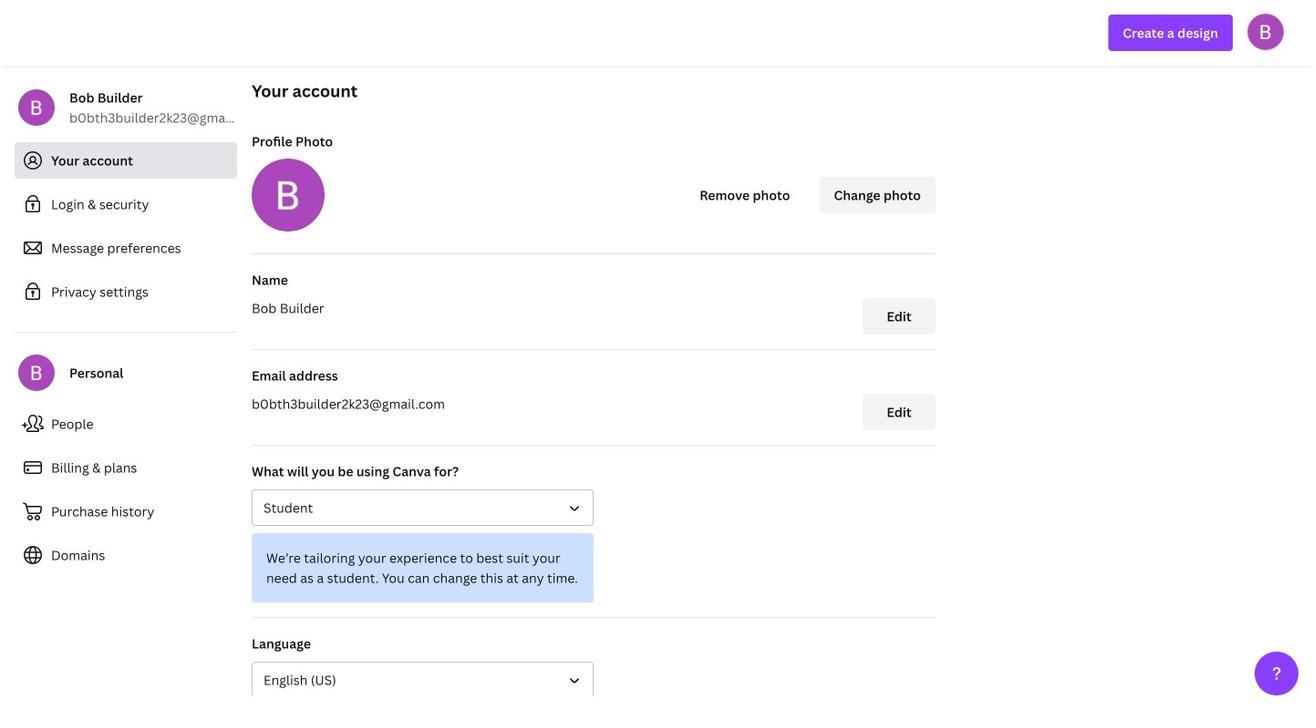 Task type: vqa. For each thing, say whether or not it's contained in the screenshot.
'Button'
yes



Task type: locate. For each thing, give the bounding box(es) containing it.
None button
[[252, 490, 594, 526]]

bob builder image
[[1248, 13, 1284, 50]]

Language: English (US) button
[[252, 662, 594, 699]]



